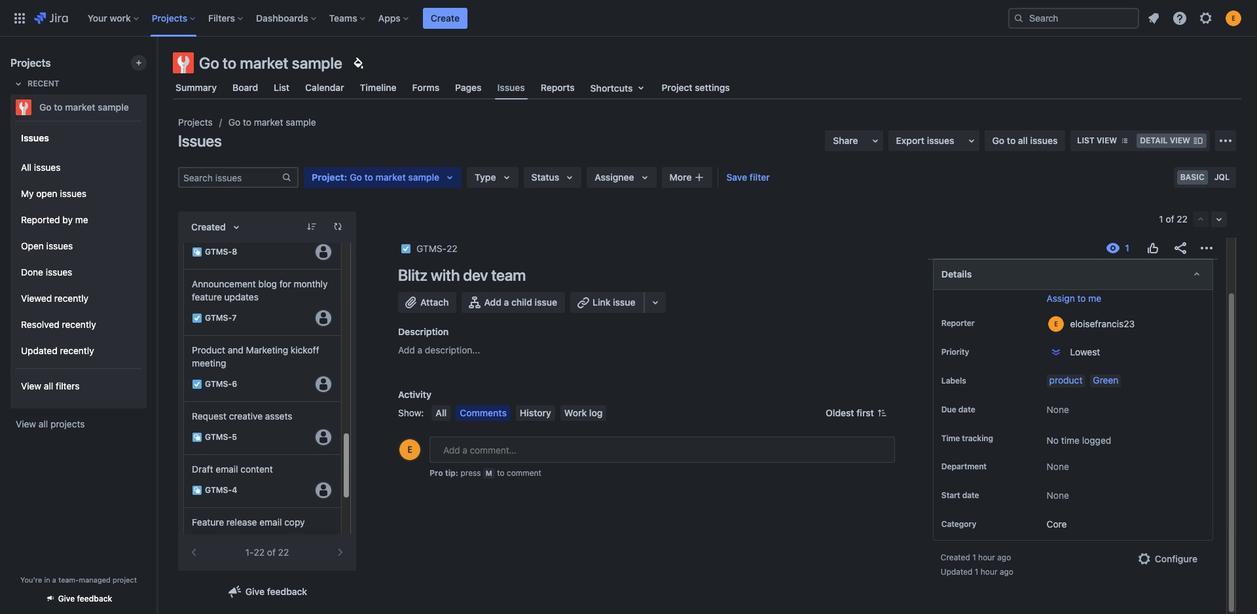 Task type: locate. For each thing, give the bounding box(es) containing it.
updated inside created 1 hour ago updated 1 hour ago
[[941, 567, 973, 577]]

issues up all issues
[[21, 132, 49, 143]]

all for all issues
[[21, 162, 31, 173]]

monthly
[[294, 278, 328, 289]]

add left the child
[[484, 297, 502, 308]]

group
[[16, 121, 141, 407], [16, 151, 141, 368]]

1 vertical spatial me
[[1089, 293, 1102, 304]]

project for project settings
[[662, 82, 693, 93]]

Search issues text field
[[179, 168, 282, 187]]

0 vertical spatial a
[[504, 297, 509, 308]]

0 vertical spatial all
[[1018, 135, 1028, 146]]

all for projects
[[39, 419, 48, 430]]

go to market sample down list link
[[228, 117, 316, 128]]

marketing
[[246, 344, 288, 356]]

give feedback button down 1-22 of 22
[[219, 582, 315, 603]]

time tracking
[[942, 434, 994, 443]]

banner
[[0, 0, 1257, 37]]

issues right "pages"
[[497, 82, 525, 93]]

0 vertical spatial all
[[21, 162, 31, 173]]

task image
[[192, 313, 202, 324], [192, 379, 202, 390]]

labels pin to top. only you can see pinned fields. image
[[969, 376, 980, 386]]

0 vertical spatial of
[[1166, 214, 1175, 225]]

all inside view all projects "link"
[[39, 419, 48, 430]]

my open issues
[[21, 188, 87, 199]]

meeting
[[192, 358, 226, 369]]

attach
[[420, 297, 449, 308]]

1 horizontal spatial feedback
[[267, 586, 307, 597]]

created button
[[183, 217, 252, 238]]

1 of 22
[[1160, 214, 1188, 225]]

1 task image from the top
[[192, 313, 202, 324]]

go to market sample down recent
[[39, 102, 129, 113]]

banner containing your work
[[0, 0, 1257, 37]]

filters
[[56, 380, 80, 391]]

show:
[[398, 407, 424, 419]]

created inside created 1 hour ago updated 1 hour ago
[[941, 553, 970, 563]]

oldest first
[[826, 407, 874, 419]]

1 view from the left
[[1097, 136, 1117, 145]]

save
[[727, 172, 747, 183]]

filters
[[208, 12, 235, 23]]

2 sub task image from the top
[[192, 432, 202, 443]]

1 vertical spatial sub task image
[[192, 432, 202, 443]]

actions image
[[1199, 240, 1215, 256]]

list inside list link
[[274, 82, 290, 93]]

sample down list link
[[286, 117, 316, 128]]

gtms-7
[[205, 313, 237, 323]]

0 horizontal spatial give feedback button
[[37, 588, 120, 610]]

gtms- down the created popup button
[[205, 247, 232, 257]]

gtms- for 8
[[205, 247, 232, 257]]

1 vertical spatial task image
[[192, 379, 202, 390]]

me inside button
[[1089, 293, 1102, 304]]

all issues
[[21, 162, 61, 173]]

market
[[240, 54, 288, 72], [65, 102, 95, 113], [254, 117, 283, 128], [376, 172, 406, 183]]

go to market sample link down recent
[[10, 94, 141, 121]]

give down the team-
[[58, 594, 75, 604]]

1 vertical spatial all
[[44, 380, 53, 391]]

time
[[942, 434, 960, 443]]

sort descending image
[[307, 221, 317, 232]]

go to market sample up list link
[[199, 54, 342, 72]]

0 vertical spatial date
[[959, 405, 976, 415]]

refresh image
[[333, 221, 343, 232]]

gtms- down meeting
[[205, 379, 232, 389]]

1 horizontal spatial issue
[[613, 297, 636, 308]]

issue right the link
[[613, 297, 636, 308]]

attach button
[[398, 292, 457, 313]]

gtms- for 6
[[205, 379, 232, 389]]

your profile and settings image
[[1226, 10, 1242, 26]]

group containing all issues
[[16, 151, 141, 368]]

newest first image
[[877, 408, 887, 419]]

sub task image left the gtms-8
[[192, 247, 202, 257]]

0 horizontal spatial email
[[216, 464, 238, 475]]

view right detail
[[1170, 136, 1191, 145]]

0 horizontal spatial view
[[1097, 136, 1117, 145]]

to down recent
[[54, 102, 63, 113]]

all inside "link"
[[21, 162, 31, 173]]

tab list
[[165, 76, 1250, 100]]

0 vertical spatial sub task image
[[192, 247, 202, 257]]

none up "core"
[[1047, 490, 1069, 501]]

1 vertical spatial updated
[[941, 567, 973, 577]]

me inside group
[[75, 214, 88, 225]]

projects down summary link
[[178, 117, 213, 128]]

1 vertical spatial recently
[[62, 319, 96, 330]]

pages link
[[453, 76, 484, 100]]

dev
[[463, 266, 488, 284]]

teams button
[[325, 8, 370, 28]]

all up my
[[21, 162, 31, 173]]

of up share image
[[1166, 214, 1175, 225]]

add inside button
[[484, 297, 502, 308]]

priority
[[942, 347, 969, 357]]

created down category on the bottom
[[941, 553, 970, 563]]

gtms-
[[417, 243, 447, 254], [205, 247, 232, 257], [205, 313, 232, 323], [205, 379, 232, 389], [205, 433, 232, 442], [205, 486, 232, 495]]

detail view
[[1140, 136, 1191, 145]]

issues inside group
[[21, 132, 49, 143]]

date for due date
[[959, 405, 976, 415]]

1 vertical spatial ago
[[1000, 567, 1014, 577]]

settings
[[695, 82, 730, 93]]

give feedback down you're in a team-managed project
[[58, 594, 112, 604]]

0 vertical spatial hour
[[979, 553, 995, 563]]

issues up 'open'
[[34, 162, 61, 173]]

jql
[[1215, 172, 1230, 182]]

filter
[[750, 172, 770, 183]]

list
[[274, 82, 290, 93], [1078, 136, 1095, 145]]

go to market sample link down list link
[[228, 115, 316, 130]]

to down board "link" at the top
[[243, 117, 251, 128]]

1 horizontal spatial list
[[1078, 136, 1095, 145]]

all inside go to all issues link
[[1018, 135, 1028, 146]]

0 horizontal spatial a
[[52, 576, 56, 584]]

0 vertical spatial recently
[[54, 292, 88, 304]]

2 view from the left
[[1170, 136, 1191, 145]]

feedback down 1-22 of 22
[[267, 586, 307, 597]]

notifications image
[[1146, 10, 1162, 26]]

updated recently link
[[16, 338, 141, 364]]

1 sub task image from the top
[[192, 247, 202, 257]]

2 group from the top
[[16, 151, 141, 368]]

created left the order by 'icon'
[[191, 221, 226, 233]]

1 vertical spatial list
[[1078, 136, 1095, 145]]

project up refresh icon
[[312, 172, 344, 183]]

a left the child
[[504, 297, 509, 308]]

viewed recently
[[21, 292, 88, 304]]

issues
[[927, 135, 955, 146], [1031, 135, 1058, 146], [34, 162, 61, 173], [60, 188, 87, 199], [46, 240, 73, 251], [46, 266, 72, 277]]

resolved recently
[[21, 319, 96, 330]]

link
[[593, 297, 611, 308]]

0 vertical spatial add
[[484, 297, 502, 308]]

projects inside dropdown button
[[152, 12, 187, 23]]

reported
[[21, 214, 60, 225]]

0 horizontal spatial go to market sample link
[[10, 94, 141, 121]]

add down description
[[398, 344, 415, 356]]

email up the gtms-4
[[216, 464, 238, 475]]

0 vertical spatial projects
[[152, 12, 187, 23]]

1 horizontal spatial give feedback
[[245, 586, 307, 597]]

projects link
[[178, 115, 213, 130]]

issues for 'projects' link
[[178, 132, 222, 150]]

import and bulk change issues image
[[1218, 133, 1234, 149]]

gtms- for 22
[[417, 243, 447, 254]]

give feedback button
[[219, 582, 315, 603], [37, 588, 120, 610]]

gtms- down feature
[[205, 313, 232, 323]]

0 vertical spatial task image
[[192, 313, 202, 324]]

board
[[232, 82, 258, 93]]

gtms- down request
[[205, 433, 232, 442]]

22 down the copy
[[278, 547, 289, 558]]

issues up viewed recently
[[46, 266, 72, 277]]

1 vertical spatial date
[[963, 491, 980, 501]]

menu bar
[[429, 405, 609, 421]]

reporter
[[942, 318, 975, 328]]

go to all issues
[[993, 135, 1058, 146]]

all right open export issues dropdown icon
[[1018, 135, 1028, 146]]

1 horizontal spatial give feedback button
[[219, 582, 315, 603]]

task image down feature
[[192, 313, 202, 324]]

list right go to all issues
[[1078, 136, 1095, 145]]

2 vertical spatial 1
[[975, 567, 979, 577]]

2 issue from the left
[[613, 297, 636, 308]]

resolved
[[21, 319, 59, 330]]

give feedback down 1-22 of 22
[[245, 586, 307, 597]]

feedback
[[267, 586, 307, 597], [77, 594, 112, 604]]

create
[[431, 12, 460, 23]]

with
[[431, 266, 460, 284]]

0 horizontal spatial all
[[21, 162, 31, 173]]

by
[[62, 214, 73, 225]]

list right board
[[274, 82, 290, 93]]

issues down all issues "link"
[[60, 188, 87, 199]]

dashboards button
[[252, 8, 321, 28]]

1 none from the top
[[1047, 404, 1069, 415]]

me down unassigned
[[1089, 293, 1102, 304]]

0 horizontal spatial add
[[398, 344, 415, 356]]

department
[[942, 462, 987, 472]]

1 vertical spatial all
[[436, 407, 447, 419]]

all for filters
[[44, 380, 53, 391]]

1 horizontal spatial give
[[245, 586, 265, 597]]

of right 1-
[[267, 547, 276, 558]]

issue
[[535, 297, 557, 308], [613, 297, 636, 308]]

sub task image
[[192, 247, 202, 257], [192, 432, 202, 443]]

1 horizontal spatial all
[[436, 407, 447, 419]]

1 horizontal spatial issues
[[178, 132, 222, 150]]

save filter
[[727, 172, 770, 183]]

jira image
[[34, 10, 68, 26], [34, 10, 68, 26]]

type
[[475, 172, 496, 183]]

comment
[[507, 468, 542, 478]]

0 vertical spatial me
[[75, 214, 88, 225]]

all right show:
[[436, 407, 447, 419]]

1 horizontal spatial add
[[484, 297, 502, 308]]

1 vertical spatial none
[[1047, 461, 1069, 472]]

projects for projects dropdown button
[[152, 12, 187, 23]]

2 none from the top
[[1047, 461, 1069, 472]]

created for created 1 hour ago updated 1 hour ago
[[941, 553, 970, 563]]

projects up recent
[[10, 57, 51, 69]]

details element
[[933, 259, 1214, 290]]

all left the filters
[[44, 380, 53, 391]]

date left 'due date pin to top. only you can see pinned fields.' icon
[[959, 405, 976, 415]]

2 vertical spatial recently
[[60, 345, 94, 356]]

1 vertical spatial of
[[267, 547, 276, 558]]

none down product link
[[1047, 404, 1069, 415]]

timeline link
[[357, 76, 399, 100]]

none for department
[[1047, 461, 1069, 472]]

0 horizontal spatial project
[[312, 172, 344, 183]]

1 vertical spatial created
[[941, 553, 970, 563]]

0 horizontal spatial me
[[75, 214, 88, 225]]

1 vertical spatial email
[[260, 517, 282, 528]]

assign to me button
[[1047, 292, 1200, 305]]

in
[[44, 576, 50, 584]]

go right open export issues dropdown icon
[[993, 135, 1005, 146]]

view inside "link"
[[16, 419, 36, 430]]

0 vertical spatial list
[[274, 82, 290, 93]]

recently down viewed recently link
[[62, 319, 96, 330]]

issue inside button
[[535, 297, 557, 308]]

history
[[520, 407, 551, 419]]

sample left type
[[408, 172, 440, 183]]

view left projects
[[16, 419, 36, 430]]

task image left gtms-6
[[192, 379, 202, 390]]

issues inside button
[[927, 135, 955, 146]]

give down 1-
[[245, 586, 265, 597]]

created
[[191, 221, 226, 233], [941, 553, 970, 563]]

export issues
[[896, 135, 955, 146]]

1 vertical spatial view
[[16, 419, 36, 430]]

a inside button
[[504, 297, 509, 308]]

give feedback button down you're in a team-managed project
[[37, 588, 120, 610]]

gtms- right sub task image
[[205, 486, 232, 495]]

1 horizontal spatial created
[[941, 553, 970, 563]]

description...
[[425, 344, 480, 356]]

0 vertical spatial updated
[[21, 345, 57, 356]]

1 horizontal spatial project
[[662, 82, 693, 93]]

viewed recently link
[[16, 286, 141, 312]]

0 horizontal spatial issue
[[535, 297, 557, 308]]

no time logged
[[1047, 435, 1112, 446]]

2 horizontal spatial a
[[504, 297, 509, 308]]

1 vertical spatial add
[[398, 344, 415, 356]]

project inside tab list
[[662, 82, 693, 93]]

0 horizontal spatial updated
[[21, 345, 57, 356]]

2 vertical spatial projects
[[178, 117, 213, 128]]

work
[[110, 12, 131, 23]]

issues inside "link"
[[34, 162, 61, 173]]

2 vertical spatial all
[[39, 419, 48, 430]]

issues for all issues
[[34, 162, 61, 173]]

updated down category on the bottom
[[941, 567, 973, 577]]

0 vertical spatial view
[[21, 380, 41, 391]]

department pin to top. only you can see pinned fields. image
[[990, 462, 1000, 472]]

view inside 'link'
[[21, 380, 41, 391]]

0 vertical spatial created
[[191, 221, 226, 233]]

team-
[[58, 576, 79, 584]]

view left the filters
[[21, 380, 41, 391]]

work log button
[[561, 405, 607, 421]]

view left detail
[[1097, 136, 1117, 145]]

2 task image from the top
[[192, 379, 202, 390]]

view all projects link
[[10, 413, 147, 436]]

1 vertical spatial project
[[312, 172, 344, 183]]

recently down resolved recently link
[[60, 345, 94, 356]]

all for all
[[436, 407, 447, 419]]

summary link
[[173, 76, 219, 100]]

email
[[216, 464, 238, 475], [260, 517, 282, 528]]

all left projects
[[39, 419, 48, 430]]

all inside button
[[436, 407, 447, 419]]

me right by
[[75, 214, 88, 225]]

menu bar containing all
[[429, 405, 609, 421]]

projects right work
[[152, 12, 187, 23]]

me for assign to me
[[1089, 293, 1102, 304]]

1 vertical spatial hour
[[981, 567, 998, 577]]

appswitcher icon image
[[12, 10, 28, 26]]

1 horizontal spatial me
[[1089, 293, 1102, 304]]

1 vertical spatial 1
[[973, 553, 976, 563]]

1 horizontal spatial updated
[[941, 567, 973, 577]]

feedback down managed
[[77, 594, 112, 604]]

1 group from the top
[[16, 121, 141, 407]]

1 vertical spatial a
[[418, 344, 423, 356]]

sub task image left the gtms-5
[[192, 432, 202, 443]]

add to starred image
[[143, 100, 158, 115]]

date
[[959, 405, 976, 415], [963, 491, 980, 501]]

hour
[[979, 553, 995, 563], [981, 567, 998, 577]]

set background color image
[[350, 55, 366, 71]]

gtms-8
[[205, 247, 237, 257]]

0 horizontal spatial list
[[274, 82, 290, 93]]

1 horizontal spatial a
[[418, 344, 423, 356]]

gtms- right task image
[[417, 243, 447, 254]]

0 vertical spatial none
[[1047, 404, 1069, 415]]

view
[[1097, 136, 1117, 145], [1170, 136, 1191, 145]]

none for due date
[[1047, 404, 1069, 415]]

0 horizontal spatial created
[[191, 221, 226, 233]]

go right :
[[350, 172, 362, 183]]

draft
[[192, 464, 213, 475]]

go to market sample link
[[10, 94, 141, 121], [228, 115, 316, 130]]

project left 'settings'
[[662, 82, 693, 93]]

2 vertical spatial none
[[1047, 490, 1069, 501]]

recently for updated recently
[[60, 345, 94, 356]]

updated down resolved
[[21, 345, 57, 356]]

0 horizontal spatial of
[[267, 547, 276, 558]]

go
[[199, 54, 219, 72], [39, 102, 52, 113], [228, 117, 241, 128], [993, 135, 1005, 146], [350, 172, 362, 183]]

issues right export
[[927, 135, 955, 146]]

0 vertical spatial ago
[[998, 553, 1011, 563]]

comments
[[460, 407, 507, 419]]

to right assign
[[1078, 293, 1086, 304]]

22 up with
[[447, 243, 458, 254]]

6
[[232, 379, 237, 389]]

recently down 'done issues' link
[[54, 292, 88, 304]]

issues down 'projects' link
[[178, 132, 222, 150]]

issue right the child
[[535, 297, 557, 308]]

shortcuts button
[[588, 76, 651, 100]]

product
[[1050, 375, 1083, 386]]

description
[[398, 326, 449, 337]]

created inside the created popup button
[[191, 221, 226, 233]]

assign
[[1047, 293, 1075, 304]]

1 vertical spatial go to market sample
[[39, 102, 129, 113]]

add a description...
[[398, 344, 480, 356]]

view for view all filters
[[21, 380, 41, 391]]

22 down feature release email copy
[[254, 547, 265, 558]]

1 horizontal spatial view
[[1170, 136, 1191, 145]]

date right start at the right bottom of the page
[[963, 491, 980, 501]]

a down description
[[418, 344, 423, 356]]

assets
[[265, 411, 292, 422]]

none down the no at the right bottom of the page
[[1047, 461, 1069, 472]]

0 vertical spatial project
[[662, 82, 693, 93]]

1 issue from the left
[[535, 297, 557, 308]]

all inside view all filters 'link'
[[44, 380, 53, 391]]

a right in in the left of the page
[[52, 576, 56, 584]]

email left the copy
[[260, 517, 282, 528]]

0 horizontal spatial issues
[[21, 132, 49, 143]]

sub task image for gtms-8
[[192, 247, 202, 257]]

project settings link
[[659, 76, 733, 100]]

sub task image inside gtms-8 link
[[192, 247, 202, 257]]

issues down reported by me
[[46, 240, 73, 251]]

recently for viewed recently
[[54, 292, 88, 304]]

0 horizontal spatial give
[[58, 594, 75, 604]]



Task type: vqa. For each thing, say whether or not it's contained in the screenshot.
2
no



Task type: describe. For each thing, give the bounding box(es) containing it.
gtms- for 5
[[205, 433, 232, 442]]

to right the m at the left bottom of the page
[[497, 468, 505, 478]]

you're in a team-managed project
[[20, 576, 137, 584]]

sub task image
[[192, 485, 202, 496]]

list view
[[1078, 136, 1117, 145]]

1 horizontal spatial go to market sample link
[[228, 115, 316, 130]]

feature release email copy
[[192, 517, 305, 528]]

vote options: no one has voted for this issue yet. image
[[1145, 240, 1161, 256]]

your work button
[[84, 8, 144, 28]]

sub task image for gtms-5
[[192, 432, 202, 443]]

for
[[279, 278, 291, 289]]

category
[[942, 520, 977, 529]]

primary element
[[8, 0, 1009, 36]]

1-22 of 22
[[245, 547, 289, 558]]

list for list view
[[1078, 136, 1095, 145]]

add a child issue button
[[462, 292, 565, 313]]

sample left add to starred icon
[[98, 102, 129, 113]]

lowest
[[1071, 346, 1101, 358]]

projects
[[50, 419, 85, 430]]

Search field
[[1009, 8, 1140, 28]]

created for created
[[191, 221, 226, 233]]

product link
[[1047, 375, 1085, 388]]

go up summary
[[199, 54, 219, 72]]

market right :
[[376, 172, 406, 183]]

open issues link
[[16, 233, 141, 259]]

viewed
[[21, 292, 52, 304]]

export
[[896, 135, 925, 146]]

details
[[942, 269, 972, 280]]

view for view all projects
[[16, 419, 36, 430]]

gtms-8 link
[[183, 217, 341, 270]]

product
[[192, 344, 225, 356]]

0 horizontal spatial give feedback
[[58, 594, 112, 604]]

press
[[461, 468, 481, 478]]

help image
[[1172, 10, 1188, 26]]

you're
[[20, 576, 42, 584]]

updated inside group
[[21, 345, 57, 356]]

task image for feature
[[192, 313, 202, 324]]

forms link
[[410, 76, 442, 100]]

add for add a child issue
[[484, 297, 502, 308]]

project for project : go to market sample
[[312, 172, 344, 183]]

to right :
[[364, 172, 373, 183]]

task image for meeting
[[192, 379, 202, 390]]

request creative assets
[[192, 411, 292, 422]]

copy link to issue image
[[455, 243, 465, 253]]

to right open export issues dropdown icon
[[1007, 135, 1016, 146]]

create project image
[[134, 58, 144, 68]]

open
[[36, 188, 57, 199]]

sample up the 'calendar'
[[292, 54, 342, 72]]

22 up share image
[[1177, 214, 1188, 225]]

issues for export issues
[[927, 135, 955, 146]]

me for reported by me
[[75, 214, 88, 225]]

issues left list view
[[1031, 135, 1058, 146]]

0 vertical spatial 1
[[1160, 214, 1164, 225]]

logged
[[1082, 435, 1112, 446]]

order by image
[[228, 219, 244, 235]]

add a child issue
[[484, 297, 557, 308]]

creative
[[229, 411, 263, 422]]

dashboards
[[256, 12, 308, 23]]

all issues link
[[16, 155, 141, 181]]

search image
[[1014, 13, 1024, 23]]

work
[[564, 407, 587, 419]]

to inside button
[[1078, 293, 1086, 304]]

time
[[1062, 435, 1080, 446]]

blog
[[258, 278, 277, 289]]

0 horizontal spatial feedback
[[77, 594, 112, 604]]

sidebar navigation image
[[143, 52, 172, 79]]

updates
[[224, 291, 259, 303]]

announcement blog for monthly feature updates
[[192, 278, 328, 303]]

due date
[[942, 405, 976, 415]]

board link
[[230, 76, 261, 100]]

product and marketing kickoff meeting
[[192, 344, 319, 369]]

done
[[21, 266, 43, 277]]

to up board
[[223, 54, 237, 72]]

gtms- for 7
[[205, 313, 232, 323]]

save filter button
[[719, 167, 778, 188]]

go to all issues link
[[985, 130, 1066, 151]]

issues for open issues
[[46, 240, 73, 251]]

a for description...
[[418, 344, 423, 356]]

link issue button
[[570, 292, 645, 313]]

view for detail view
[[1170, 136, 1191, 145]]

recently for resolved recently
[[62, 319, 96, 330]]

7
[[232, 313, 237, 323]]

list link
[[271, 76, 292, 100]]

1 vertical spatial projects
[[10, 57, 51, 69]]

add for add a description...
[[398, 344, 415, 356]]

m
[[486, 469, 492, 477]]

issue inside 'button'
[[613, 297, 636, 308]]

pro tip: press m to comment
[[430, 468, 542, 478]]

green link
[[1091, 375, 1122, 388]]

go down recent
[[39, 102, 52, 113]]

go down board "link" at the top
[[228, 117, 241, 128]]

priority pin to top. only you can see pinned fields. image
[[972, 347, 983, 358]]

list for list
[[274, 82, 290, 93]]

settings image
[[1199, 10, 1214, 26]]

profile image of eloisefrancis23 image
[[400, 439, 420, 460]]

oldest
[[826, 407, 854, 419]]

core
[[1047, 519, 1067, 530]]

feature
[[192, 291, 222, 303]]

tracking
[[962, 434, 994, 443]]

kickoff
[[291, 344, 319, 356]]

issues for done issues
[[46, 266, 72, 277]]

feature
[[192, 517, 224, 528]]

view for list view
[[1097, 136, 1117, 145]]

announcement
[[192, 278, 256, 289]]

issues for leftmost go to market sample link
[[21, 132, 49, 143]]

Add a comment… field
[[430, 437, 895, 463]]

log
[[589, 407, 603, 419]]

group containing issues
[[16, 121, 141, 407]]

1 horizontal spatial email
[[260, 517, 282, 528]]

timeline
[[360, 82, 397, 93]]

date for start date
[[963, 491, 980, 501]]

a for child
[[504, 297, 509, 308]]

detail
[[1140, 136, 1168, 145]]

history button
[[516, 405, 555, 421]]

apps
[[378, 12, 401, 23]]

your
[[88, 12, 107, 23]]

open export issues dropdown image
[[964, 133, 979, 149]]

gtms-5
[[205, 433, 237, 442]]

0 vertical spatial email
[[216, 464, 238, 475]]

due date pin to top. only you can see pinned fields. image
[[978, 405, 989, 415]]

resolved recently link
[[16, 312, 141, 338]]

reporter pin to top. only you can see pinned fields. image
[[978, 318, 988, 329]]

view all filters
[[21, 380, 80, 391]]

link issue
[[593, 297, 636, 308]]

basic
[[1181, 172, 1205, 182]]

updated recently
[[21, 345, 94, 356]]

draft email content
[[192, 464, 273, 475]]

2 vertical spatial a
[[52, 576, 56, 584]]

market down list link
[[254, 117, 283, 128]]

open
[[21, 240, 44, 251]]

start
[[942, 491, 961, 501]]

projects for 'projects' link
[[178, 117, 213, 128]]

type button
[[467, 167, 518, 188]]

market up list link
[[240, 54, 288, 72]]

feature release email copy link
[[183, 508, 341, 561]]

5
[[232, 433, 237, 442]]

child
[[512, 297, 532, 308]]

2 horizontal spatial issues
[[497, 82, 525, 93]]

gtms- for 4
[[205, 486, 232, 495]]

created 1 hour ago updated 1 hour ago
[[941, 553, 1014, 577]]

3 none from the top
[[1047, 490, 1069, 501]]

2 vertical spatial go to market sample
[[228, 117, 316, 128]]

team
[[491, 266, 526, 284]]

tab list containing issues
[[165, 76, 1250, 100]]

share image
[[1173, 240, 1189, 256]]

task image
[[401, 244, 411, 254]]

collapse recent projects image
[[10, 76, 26, 92]]

blitz with dev team
[[398, 266, 526, 284]]

1 horizontal spatial of
[[1166, 214, 1175, 225]]

market up all issues "link"
[[65, 102, 95, 113]]

green
[[1093, 375, 1119, 386]]

0 vertical spatial go to market sample
[[199, 54, 342, 72]]



